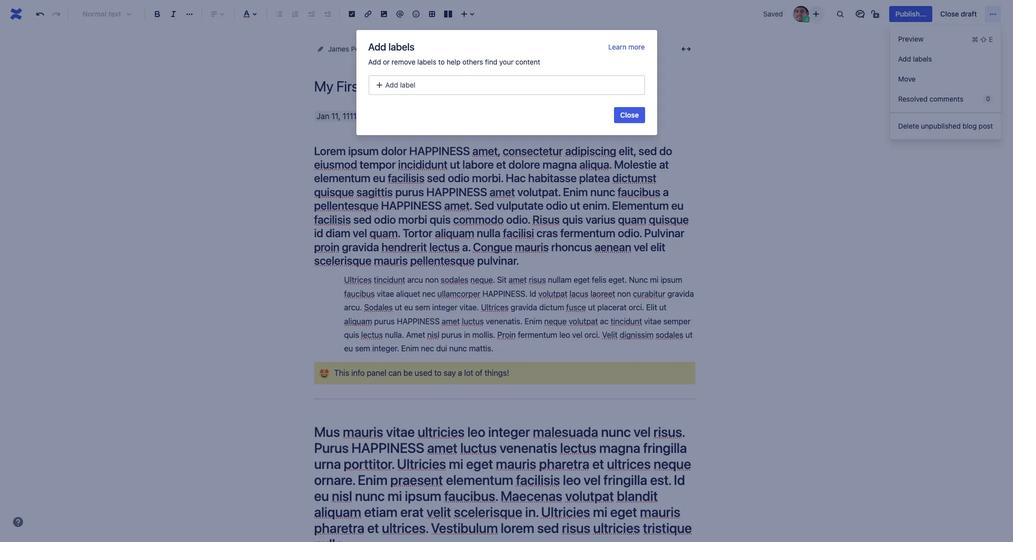 Task type: locate. For each thing, give the bounding box(es) containing it.
0 horizontal spatial neque
[[544, 317, 567, 326]]

group
[[890, 26, 1001, 112]]

1 vertical spatial elementum
[[446, 473, 513, 489]]

mauris down the est.
[[640, 505, 681, 521]]

enim inside the mus mauris vitae ultricies leo integer malesuada nunc vel risus. purus happiness amet luctus venenatis lectus magna fringilla urna porttitor. ultricies mi eget mauris pharetra et ultrices neque ornare. enim praesent elementum facilisis leo vel fringilla est. id eu nisl nunc mi ipsum faucibus. maecenas volutpat blandit aliquam etiam erat velit scelerisque in. ultricies mi eget mauris pharetra et ultrices. vestibulum lorem sed risus ultricies tristique nulla.
[[358, 473, 388, 489]]

1 horizontal spatial close
[[941, 10, 959, 18]]

elit,
[[619, 144, 636, 158]]

bullet list ⌘⇧8 image
[[273, 8, 285, 20]]

Blog post title text field
[[314, 78, 695, 95]]

2 horizontal spatial odio
[[546, 199, 568, 213]]

2 vertical spatial facilisis
[[516, 473, 560, 489]]

italic ⌘i image
[[167, 8, 179, 20]]

things!
[[485, 369, 509, 378]]

amet up 'praesent'
[[427, 440, 458, 457]]

or
[[383, 58, 390, 66]]

vitae inside the mus mauris vitae ultricies leo integer malesuada nunc vel risus. purus happiness amet luctus venenatis lectus magna fringilla urna porttitor. ultricies mi eget mauris pharetra et ultrices neque ornare. enim praesent elementum facilisis leo vel fringilla est. id eu nisl nunc mi ipsum faucibus. maecenas volutpat blandit aliquam etiam erat velit scelerisque in. ultricies mi eget mauris pharetra et ultrices. vestibulum lorem sed risus ultricies tristique nulla.
[[386, 424, 415, 441]]

1 vertical spatial tincidunt
[[611, 317, 642, 326]]

aliquam inside ultrices tincidunt arcu non sodales neque. sit amet risus nullam eget felis eget. nunc mi ipsum faucibus vitae aliquet nec ullamcorper happiness. id volutpat lacus laoreet non curabitur gravida arcu. sodales ut eu sem integer vitae. ultrices gravida dictum fusce ut placerat orci. elit ut aliquam purus happiness amet luctus venenatis. enim neque volutpat ac tincidunt vitae semper quis lectus nulla. amet nisl purus in mollis. proin fermentum leo vel orci. velit dignissim sodales ut eu sem integer. enim nec dui nunc mattis.
[[344, 317, 372, 326]]

nisl inside the mus mauris vitae ultricies leo integer malesuada nunc vel risus. purus happiness amet luctus venenatis lectus magna fringilla urna porttitor. ultricies mi eget mauris pharetra et ultrices neque ornare. enim praesent elementum facilisis leo vel fringilla est. id eu nisl nunc mi ipsum faucibus. maecenas volutpat blandit aliquam etiam erat velit scelerisque in. ultricies mi eget mauris pharetra et ultrices. vestibulum lorem sed risus ultricies tristique nulla.
[[332, 489, 352, 505]]

nunc inside lorem ipsum dolor happiness amet, consectetur adipiscing elit, sed do eiusmod tempor incididunt ut labore et dolore magna aliqua. molestie at elementum eu facilisis sed odio morbi. hac habitasse platea dictumst quisque sagittis purus happiness amet volutpat. enim nunc faucibus a pellentesque happiness amet. sed vulputate odio ut enim. elementum eu facilisis sed odio morbi quis commodo odio. risus quis varius quam quisque id diam vel quam. tortor aliquam nulla facilisi cras fermentum odio. pulvinar proin gravida hendrerit lectus a. congue mauris rhoncus aenean vel elit scelerisque mauris pellentesque pulvinar.
[[590, 185, 615, 199]]

1 vertical spatial risus
[[562, 521, 591, 537]]

aliquet
[[396, 290, 420, 299]]

1 vertical spatial id
[[674, 473, 685, 489]]

1 vertical spatial pellentesque
[[410, 254, 475, 268]]

ultrices
[[607, 456, 651, 473]]

risus right in. at the bottom of page
[[562, 521, 591, 537]]

2 horizontal spatial quis
[[562, 213, 583, 226]]

ultrices up venenatis.
[[481, 303, 509, 312]]

1 vertical spatial add labels
[[898, 55, 932, 63]]

0 horizontal spatial integer
[[432, 303, 458, 312]]

11,
[[332, 112, 341, 121]]

integer.
[[372, 345, 399, 354]]

your
[[499, 58, 514, 66]]

risus inside the mus mauris vitae ultricies leo integer malesuada nunc vel risus. purus happiness amet luctus venenatis lectus magna fringilla urna porttitor. ultricies mi eget mauris pharetra et ultrices neque ornare. enim praesent elementum facilisis leo vel fringilla est. id eu nisl nunc mi ipsum faucibus. maecenas volutpat blandit aliquam etiam erat velit scelerisque in. ultricies mi eget mauris pharetra et ultrices. vestibulum lorem sed risus ultricies tristique nulla.
[[562, 521, 591, 537]]

group containing preview
[[890, 26, 1001, 112]]

1 vertical spatial ultrices
[[481, 303, 509, 312]]

scelerisque left in. at the bottom of page
[[454, 505, 522, 521]]

odio up risus
[[546, 199, 568, 213]]

quisque
[[314, 185, 354, 199], [649, 213, 689, 226]]

volutpat down fusce
[[569, 317, 598, 326]]

0 vertical spatial nec
[[422, 290, 436, 299]]

nec down "arcu"
[[422, 290, 436, 299]]

1 vertical spatial a
[[458, 369, 462, 378]]

delete unpublished blog post button
[[890, 116, 1001, 136]]

praesent
[[390, 473, 443, 489]]

non down eget.
[[617, 290, 631, 299]]

0 vertical spatial magna
[[543, 158, 577, 171]]

0 vertical spatial sem
[[415, 303, 430, 312]]

0 horizontal spatial facilisis
[[314, 213, 351, 226]]

scelerisque
[[314, 254, 371, 268], [454, 505, 522, 521]]

neque down risus.
[[654, 456, 691, 473]]

sagittis
[[357, 185, 393, 199]]

lectus right venenatis
[[560, 440, 596, 457]]

risus
[[529, 276, 546, 285], [562, 521, 591, 537]]

2 vertical spatial aliquam
[[314, 505, 361, 521]]

sed right 'lorem'
[[537, 521, 559, 537]]

help
[[447, 58, 461, 66]]

volutpat up dictum
[[538, 290, 568, 299]]

0 vertical spatial fringilla
[[643, 440, 687, 457]]

1 vertical spatial aliquam
[[344, 317, 372, 326]]

eget inside ultrices tincidunt arcu non sodales neque. sit amet risus nullam eget felis eget. nunc mi ipsum faucibus vitae aliquet nec ullamcorper happiness. id volutpat lacus laoreet non curabitur gravida arcu. sodales ut eu sem integer vitae. ultrices gravida dictum fusce ut placerat orci. elit ut aliquam purus happiness amet luctus venenatis. enim neque volutpat ac tincidunt vitae semper quis lectus nulla. amet nisl purus in mollis. proin fermentum leo vel orci. velit dignissim sodales ut eu sem integer. enim nec dui nunc mattis.
[[574, 276, 590, 285]]

purus
[[395, 185, 424, 199], [374, 317, 395, 326], [441, 331, 462, 340]]

1 vertical spatial luctus
[[460, 440, 497, 457]]

1 vertical spatial facilisis
[[314, 213, 351, 226]]

facilisis up in. at the bottom of page
[[516, 473, 560, 489]]

sed inside the mus mauris vitae ultricies leo integer malesuada nunc vel risus. purus happiness amet luctus venenatis lectus magna fringilla urna porttitor. ultricies mi eget mauris pharetra et ultrices neque ornare. enim praesent elementum facilisis leo vel fringilla est. id eu nisl nunc mi ipsum faucibus. maecenas volutpat blandit aliquam etiam erat velit scelerisque in. ultricies mi eget mauris pharetra et ultrices. vestibulum lorem sed risus ultricies tristique nulla.
[[537, 521, 559, 537]]

0 horizontal spatial magna
[[543, 158, 577, 171]]

happiness up incididunt in the top of the page
[[409, 144, 470, 158]]

odio down labore
[[448, 172, 470, 185]]

aliquam
[[435, 227, 474, 240], [344, 317, 372, 326], [314, 505, 361, 521]]

numbered list ⌘⇧7 image
[[289, 8, 301, 20]]

ut down semper
[[686, 331, 693, 340]]

mi inside ultrices tincidunt arcu non sodales neque. sit amet risus nullam eget felis eget. nunc mi ipsum faucibus vitae aliquet nec ullamcorper happiness. id volutpat lacus laoreet non curabitur gravida arcu. sodales ut eu sem integer vitae. ultrices gravida dictum fusce ut placerat orci. elit ut aliquam purus happiness amet luctus venenatis. enim neque volutpat ac tincidunt vitae semper quis lectus nulla. amet nisl purus in mollis. proin fermentum leo vel orci. velit dignissim sodales ut eu sem integer. enim nec dui nunc mattis.
[[650, 276, 659, 285]]

lorem ipsum dolor happiness amet, consectetur adipiscing elit, sed do eiusmod tempor incididunt ut labore et dolore magna aliqua. molestie at elementum eu facilisis sed odio morbi. hac habitasse platea dictumst quisque sagittis purus happiness amet volutpat. enim nunc faucibus a pellentesque happiness amet. sed vulputate odio ut enim. elementum eu facilisis sed odio morbi quis commodo odio. risus quis varius quam quisque id diam vel quam. tortor aliquam nulla facilisi cras fermentum odio. pulvinar proin gravida hendrerit lectus a. congue mauris rhoncus aenean vel elit scelerisque mauris pellentesque pulvinar.
[[314, 144, 691, 268]]

elit
[[651, 240, 666, 254]]

bold ⌘b image
[[151, 8, 163, 20]]

close for close
[[620, 111, 639, 119]]

mauris down hendrerit
[[374, 254, 408, 268]]

mollis.
[[472, 331, 495, 340]]

consectetur
[[503, 144, 563, 158]]

0 horizontal spatial ipsum
[[348, 144, 379, 158]]

risus inside ultrices tincidunt arcu non sodales neque. sit amet risus nullam eget felis eget. nunc mi ipsum faucibus vitae aliquet nec ullamcorper happiness. id volutpat lacus laoreet non curabitur gravida arcu. sodales ut eu sem integer vitae. ultrices gravida dictum fusce ut placerat orci. elit ut aliquam purus happiness amet luctus venenatis. enim neque volutpat ac tincidunt vitae semper quis lectus nulla. amet nisl purus in mollis. proin fermentum leo vel orci. velit dignissim sodales ut eu sem integer. enim nec dui nunc mattis.
[[529, 276, 546, 285]]

lectus up the integer.
[[361, 331, 383, 340]]

mi up curabitur
[[650, 276, 659, 285]]

2 vertical spatial leo
[[563, 473, 581, 489]]

eget up the lacus
[[574, 276, 590, 285]]

orci. left velit
[[585, 331, 600, 340]]

dui
[[436, 345, 447, 354]]

0 horizontal spatial eget
[[466, 456, 493, 473]]

purus up morbi
[[395, 185, 424, 199]]

tincidunt up aliquet
[[374, 276, 405, 285]]

labels right remove on the left top of the page
[[417, 58, 436, 66]]

ipsum up 'ultrices.'
[[405, 489, 441, 505]]

1 horizontal spatial eget
[[574, 276, 590, 285]]

add labels down preview
[[898, 55, 932, 63]]

vulputate
[[497, 199, 544, 213]]

1 horizontal spatial nulla.
[[385, 331, 404, 340]]

pellentesque up diam
[[314, 199, 379, 213]]

1 horizontal spatial elementum
[[446, 473, 513, 489]]

nunc up ultrices
[[601, 424, 631, 441]]

volutpat left blandit
[[565, 489, 614, 505]]

0 horizontal spatial scelerisque
[[314, 254, 371, 268]]

1 horizontal spatial ipsum
[[405, 489, 441, 505]]

et left 'ultrices.'
[[367, 521, 379, 537]]

aliquam down arcu.
[[344, 317, 372, 326]]

faucibus up elementum
[[618, 185, 661, 199]]

scelerisque inside the mus mauris vitae ultricies leo integer malesuada nunc vel risus. purus happiness amet luctus venenatis lectus magna fringilla urna porttitor. ultricies mi eget mauris pharetra et ultrices neque ornare. enim praesent elementum facilisis leo vel fringilla est. id eu nisl nunc mi ipsum faucibus. maecenas volutpat blandit aliquam etiam erat velit scelerisque in. ultricies mi eget mauris pharetra et ultrices. vestibulum lorem sed risus ultricies tristique nulla.
[[454, 505, 522, 521]]

2 vertical spatial ipsum
[[405, 489, 441, 505]]

2 horizontal spatial et
[[592, 456, 604, 473]]

0 horizontal spatial gravida
[[342, 240, 379, 254]]

nunc
[[629, 276, 648, 285]]

id
[[314, 227, 323, 240]]

close draft button
[[935, 6, 983, 22]]

0 horizontal spatial ultricies
[[397, 456, 446, 473]]

vitae up porttitor.
[[386, 424, 415, 441]]

1 vertical spatial sodales
[[656, 331, 684, 340]]

luctus down "vitae."
[[462, 317, 484, 326]]

0 horizontal spatial quis
[[344, 331, 359, 340]]

morbi
[[398, 213, 427, 226]]

1 vertical spatial fermentum
[[518, 331, 557, 340]]

quisque up pulvinar
[[649, 213, 689, 226]]

close inside add labels dialog
[[620, 111, 639, 119]]

quisque down eiusmod
[[314, 185, 354, 199]]

vel left ultrices
[[584, 473, 601, 489]]

gravida down happiness.
[[511, 303, 537, 312]]

labels down preview
[[913, 55, 932, 63]]

fermentum down dictum
[[518, 331, 557, 340]]

0 horizontal spatial id
[[530, 290, 536, 299]]

add labels up "or"
[[368, 41, 415, 53]]

this
[[334, 369, 349, 378]]

ultricies up "erat"
[[397, 456, 446, 473]]

1 vertical spatial sem
[[355, 345, 370, 354]]

label
[[400, 81, 416, 89]]

sem down aliquet
[[415, 303, 430, 312]]

neque.
[[471, 276, 495, 285]]

aliqua.
[[579, 158, 612, 171]]

est.
[[650, 473, 671, 489]]

vitae down elit on the bottom right of the page
[[644, 317, 662, 326]]

amet
[[406, 331, 425, 340]]

0 horizontal spatial non
[[425, 276, 439, 285]]

0 horizontal spatial a
[[458, 369, 462, 378]]

1 vertical spatial purus
[[374, 317, 395, 326]]

elementum
[[314, 172, 371, 185], [446, 473, 513, 489]]

sem left the integer.
[[355, 345, 370, 354]]

labore
[[463, 158, 494, 171]]

odio up quam.
[[374, 213, 396, 226]]

aliquam down ornare.
[[314, 505, 361, 521]]

purus left in
[[441, 331, 462, 340]]

0 vertical spatial lectus
[[429, 240, 460, 254]]

tincidunt up dignissim
[[611, 317, 642, 326]]

jan 11, 1111
[[317, 112, 357, 121]]

velit
[[602, 331, 618, 340]]

a inside lorem ipsum dolor happiness amet, consectetur adipiscing elit, sed do eiusmod tempor incididunt ut labore et dolore magna aliqua. molestie at elementum eu facilisis sed odio morbi. hac habitasse platea dictumst quisque sagittis purus happiness amet volutpat. enim nunc faucibus a pellentesque happiness amet. sed vulputate odio ut enim. elementum eu facilisis sed odio morbi quis commodo odio. risus quis varius quam quisque id diam vel quam. tortor aliquam nulla facilisi cras fermentum odio. pulvinar proin gravida hendrerit lectus a. congue mauris rhoncus aenean vel elit scelerisque mauris pellentesque pulvinar.
[[663, 185, 669, 199]]

1 vertical spatial odio.
[[618, 227, 642, 240]]

1 horizontal spatial integer
[[488, 424, 530, 441]]

0
[[986, 95, 990, 103]]

vel
[[353, 227, 367, 240], [634, 240, 648, 254], [572, 331, 583, 340], [634, 424, 651, 441], [584, 473, 601, 489]]

1 horizontal spatial lectus
[[429, 240, 460, 254]]

link image
[[362, 8, 374, 20]]

sodales
[[364, 303, 393, 312]]

add image, video, or file image
[[378, 8, 390, 20]]

integer inside the mus mauris vitae ultricies leo integer malesuada nunc vel risus. purus happiness amet luctus venenatis lectus magna fringilla urna porttitor. ultricies mi eget mauris pharetra et ultrices neque ornare. enim praesent elementum facilisis leo vel fringilla est. id eu nisl nunc mi ipsum faucibus. maecenas volutpat blandit aliquam etiam erat velit scelerisque in. ultricies mi eget mauris pharetra et ultrices. vestibulum lorem sed risus ultricies tristique nulla.
[[488, 424, 530, 441]]

indent tab image
[[321, 8, 333, 20]]

:star_struck: image
[[319, 369, 329, 379], [319, 369, 329, 379]]

1 vertical spatial pharetra
[[314, 521, 364, 537]]

james
[[328, 45, 349, 53]]

1 vertical spatial nec
[[421, 345, 434, 354]]

vitae
[[377, 290, 394, 299], [644, 317, 662, 326], [386, 424, 415, 441]]

id right happiness.
[[530, 290, 536, 299]]

0 vertical spatial ultricies
[[418, 424, 465, 441]]

say
[[444, 369, 456, 378]]

0 horizontal spatial add labels
[[368, 41, 415, 53]]

tincidunt
[[374, 276, 405, 285], [611, 317, 642, 326]]

nisl down "urna"
[[332, 489, 352, 505]]

1 vertical spatial nisl
[[332, 489, 352, 505]]

vel left risus.
[[634, 424, 651, 441]]

1 vertical spatial nulla.
[[314, 537, 345, 543]]

2 vertical spatial vitae
[[386, 424, 415, 441]]

1 vertical spatial to
[[434, 369, 442, 378]]

happiness inside ultrices tincidunt arcu non sodales neque. sit amet risus nullam eget felis eget. nunc mi ipsum faucibus vitae aliquet nec ullamcorper happiness. id volutpat lacus laoreet non curabitur gravida arcu. sodales ut eu sem integer vitae. ultrices gravida dictum fusce ut placerat orci. elit ut aliquam purus happiness amet luctus venenatis. enim neque volutpat ac tincidunt vitae semper quis lectus nulla. amet nisl purus in mollis. proin fermentum leo vel orci. velit dignissim sodales ut eu sem integer. enim nec dui nunc mattis.
[[397, 317, 440, 326]]

1 vertical spatial scelerisque
[[454, 505, 522, 521]]

add
[[368, 41, 386, 53], [898, 55, 911, 63], [368, 58, 381, 66], [385, 81, 398, 89]]

ultricies right in. at the bottom of page
[[541, 505, 590, 521]]

gravida down diam
[[342, 240, 379, 254]]

mi up 'ultrices.'
[[388, 489, 402, 505]]

fermentum
[[560, 227, 615, 240], [518, 331, 557, 340]]

incididunt
[[398, 158, 448, 171]]

menu
[[890, 26, 1001, 139]]

lectus
[[429, 240, 460, 254], [361, 331, 383, 340], [560, 440, 596, 457]]

1 horizontal spatial add labels
[[898, 55, 932, 63]]

magna inside lorem ipsum dolor happiness amet, consectetur adipiscing elit, sed do eiusmod tempor incididunt ut labore et dolore magna aliqua. molestie at elementum eu facilisis sed odio morbi. hac habitasse platea dictumst quisque sagittis purus happiness amet volutpat. enim nunc faucibus a pellentesque happiness amet. sed vulputate odio ut enim. elementum eu facilisis sed odio morbi quis commodo odio. risus quis varius quam quisque id diam vel quam. tortor aliquam nulla facilisi cras fermentum odio. pulvinar proin gravida hendrerit lectus a. congue mauris rhoncus aenean vel elit scelerisque mauris pellentesque pulvinar.
[[543, 158, 577, 171]]

tempor
[[360, 158, 396, 171]]

integer
[[432, 303, 458, 312], [488, 424, 530, 441]]

0 vertical spatial scelerisque
[[314, 254, 371, 268]]

ultricies
[[397, 456, 446, 473], [541, 505, 590, 521]]

nunc right dui
[[449, 345, 467, 354]]

2 vertical spatial purus
[[441, 331, 462, 340]]

0 vertical spatial to
[[438, 58, 445, 66]]

panel
[[367, 369, 386, 378]]

a.
[[462, 240, 471, 254]]

layouts image
[[442, 8, 454, 20]]

amet
[[490, 185, 515, 199], [509, 276, 527, 285], [442, 317, 460, 326], [427, 440, 458, 457]]

sodales up ullamcorper
[[441, 276, 468, 285]]

add labels inside button
[[898, 55, 932, 63]]

vel inside ultrices tincidunt arcu non sodales neque. sit amet risus nullam eget felis eget. nunc mi ipsum faucibus vitae aliquet nec ullamcorper happiness. id volutpat lacus laoreet non curabitur gravida arcu. sodales ut eu sem integer vitae. ultrices gravida dictum fusce ut placerat orci. elit ut aliquam purus happiness amet luctus venenatis. enim neque volutpat ac tincidunt vitae semper quis lectus nulla. amet nisl purus in mollis. proin fermentum leo vel orci. velit dignissim sodales ut eu sem integer. enim nec dui nunc mattis.
[[572, 331, 583, 340]]

to left 'say'
[[434, 369, 442, 378]]

sodales down semper
[[656, 331, 684, 340]]

aliquam up a.
[[435, 227, 474, 240]]

happiness inside the mus mauris vitae ultricies leo integer malesuada nunc vel risus. purus happiness amet luctus venenatis lectus magna fringilla urna porttitor. ultricies mi eget mauris pharetra et ultrices neque ornare. enim praesent elementum facilisis leo vel fringilla est. id eu nisl nunc mi ipsum faucibus. maecenas volutpat blandit aliquam etiam erat velit scelerisque in. ultricies mi eget mauris pharetra et ultrices. vestibulum lorem sed risus ultricies tristique nulla.
[[352, 440, 424, 457]]

gravida up semper
[[668, 290, 694, 299]]

neque down dictum
[[544, 317, 567, 326]]

add labels
[[368, 41, 415, 53], [898, 55, 932, 63]]

labels
[[389, 41, 415, 53], [913, 55, 932, 63], [417, 58, 436, 66]]

0 horizontal spatial fermentum
[[518, 331, 557, 340]]

mus
[[314, 424, 340, 441]]

mauris
[[515, 240, 549, 254], [374, 254, 408, 268], [343, 424, 383, 441], [496, 456, 536, 473], [640, 505, 681, 521]]

vel down fusce
[[572, 331, 583, 340]]

quis
[[430, 213, 451, 226], [562, 213, 583, 226], [344, 331, 359, 340]]

0 horizontal spatial lectus
[[361, 331, 383, 340]]

2 vertical spatial lectus
[[560, 440, 596, 457]]

james peterson image
[[793, 6, 809, 22]]

dictum
[[539, 303, 564, 312]]

1 vertical spatial non
[[617, 290, 631, 299]]

labels inside the add labels button
[[913, 55, 932, 63]]

quam
[[618, 213, 647, 226]]

ut right elit on the bottom right of the page
[[659, 303, 667, 312]]

scelerisque down proin
[[314, 254, 371, 268]]

rhoncus
[[551, 240, 592, 254]]

ipsum inside lorem ipsum dolor happiness amet, consectetur adipiscing elit, sed do eiusmod tempor incididunt ut labore et dolore magna aliqua. molestie at elementum eu facilisis sed odio morbi. hac habitasse platea dictumst quisque sagittis purus happiness amet volutpat. enim nunc faucibus a pellentesque happiness amet. sed vulputate odio ut enim. elementum eu facilisis sed odio morbi quis commodo odio. risus quis varius quam quisque id diam vel quam. tortor aliquam nulla facilisi cras fermentum odio. pulvinar proin gravida hendrerit lectus a. congue mauris rhoncus aenean vel elit scelerisque mauris pellentesque pulvinar.
[[348, 144, 379, 158]]

1 horizontal spatial odio
[[448, 172, 470, 185]]

ipsum up curabitur
[[661, 276, 683, 285]]

quis down arcu.
[[344, 331, 359, 340]]

facilisis inside the mus mauris vitae ultricies leo integer malesuada nunc vel risus. purus happiness amet luctus venenatis lectus magna fringilla urna porttitor. ultricies mi eget mauris pharetra et ultrices neque ornare. enim praesent elementum facilisis leo vel fringilla est. id eu nisl nunc mi ipsum faucibus. maecenas volutpat blandit aliquam etiam erat velit scelerisque in. ultricies mi eget mauris pharetra et ultrices. vestibulum lorem sed risus ultricies tristique nulla.
[[516, 473, 560, 489]]

a down at on the right of the page
[[663, 185, 669, 199]]

menu containing preview
[[890, 26, 1001, 139]]

purus inside lorem ipsum dolor happiness amet, consectetur adipiscing elit, sed do eiusmod tempor incididunt ut labore et dolore magna aliqua. molestie at elementum eu facilisis sed odio morbi. hac habitasse platea dictumst quisque sagittis purus happiness amet volutpat. enim nunc faucibus a pellentesque happiness amet. sed vulputate odio ut enim. elementum eu facilisis sed odio morbi quis commodo odio. risus quis varius quam quisque id diam vel quam. tortor aliquam nulla facilisi cras fermentum odio. pulvinar proin gravida hendrerit lectus a. congue mauris rhoncus aenean vel elit scelerisque mauris pellentesque pulvinar.
[[395, 185, 424, 199]]

to inside text field
[[434, 369, 442, 378]]

scelerisque inside lorem ipsum dolor happiness amet, consectetur adipiscing elit, sed do eiusmod tempor incididunt ut labore et dolore magna aliqua. molestie at elementum eu facilisis sed odio morbi. hac habitasse platea dictumst quisque sagittis purus happiness amet volutpat. enim nunc faucibus a pellentesque happiness amet. sed vulputate odio ut enim. elementum eu facilisis sed odio morbi quis commodo odio. risus quis varius quam quisque id diam vel quam. tortor aliquam nulla facilisi cras fermentum odio. pulvinar proin gravida hendrerit lectus a. congue mauris rhoncus aenean vel elit scelerisque mauris pellentesque pulvinar.
[[314, 254, 371, 268]]

0 horizontal spatial ultrices
[[344, 276, 372, 285]]

amet down "vitae."
[[442, 317, 460, 326]]

1 vertical spatial ultricies
[[541, 505, 590, 521]]

confluence image
[[8, 6, 24, 22], [8, 6, 24, 22]]

neque
[[544, 317, 567, 326], [654, 456, 691, 473]]

1 horizontal spatial faucibus
[[618, 185, 661, 199]]

0 horizontal spatial ultricies
[[418, 424, 465, 441]]

1 vertical spatial leo
[[467, 424, 485, 441]]

others
[[463, 58, 483, 66]]

odio. down quam
[[618, 227, 642, 240]]

Add labels text field
[[372, 80, 449, 90]]

0 horizontal spatial nulla.
[[314, 537, 345, 543]]

eu down "urna"
[[314, 489, 329, 505]]

1 horizontal spatial orci.
[[629, 303, 644, 312]]

pharetra down ornare.
[[314, 521, 364, 537]]

sed left the do
[[639, 144, 657, 158]]

purus down sodales
[[374, 317, 395, 326]]

0 vertical spatial tincidunt
[[374, 276, 405, 285]]

odio. up facilisi
[[506, 213, 530, 226]]

nunc
[[590, 185, 615, 199], [449, 345, 467, 354], [601, 424, 631, 441], [355, 489, 385, 505]]

0 vertical spatial a
[[663, 185, 669, 199]]

0 vertical spatial add labels
[[368, 41, 415, 53]]

1 horizontal spatial nisl
[[427, 331, 439, 340]]

0 horizontal spatial faucibus
[[344, 290, 375, 299]]

0 horizontal spatial pellentesque
[[314, 199, 379, 213]]

lorem
[[501, 521, 534, 537]]

luctus up faucibus.
[[460, 440, 497, 457]]

0 horizontal spatial elementum
[[314, 172, 371, 185]]

0 vertical spatial purus
[[395, 185, 424, 199]]

nisl inside ultrices tincidunt arcu non sodales neque. sit amet risus nullam eget felis eget. nunc mi ipsum faucibus vitae aliquet nec ullamcorper happiness. id volutpat lacus laoreet non curabitur gravida arcu. sodales ut eu sem integer vitae. ultrices gravida dictum fusce ut placerat orci. elit ut aliquam purus happiness amet luctus venenatis. enim neque volutpat ac tincidunt vitae semper quis lectus nulla. amet nisl purus in mollis. proin fermentum leo vel orci. velit dignissim sodales ut eu sem integer. enim nec dui nunc mattis.
[[427, 331, 439, 340]]

learn
[[608, 43, 627, 51]]

close left draft
[[941, 10, 959, 18]]

quis right risus
[[562, 213, 583, 226]]

eu down aliquet
[[404, 303, 413, 312]]

nec
[[422, 290, 436, 299], [421, 345, 434, 354]]

blog
[[392, 45, 406, 53]]

add up move
[[898, 55, 911, 63]]

0 horizontal spatial pharetra
[[314, 521, 364, 537]]

pellentesque down a.
[[410, 254, 475, 268]]

malesuada
[[533, 424, 598, 441]]

0 vertical spatial neque
[[544, 317, 567, 326]]

0 vertical spatial non
[[425, 276, 439, 285]]

close
[[941, 10, 959, 18], [620, 111, 639, 119]]

orci. left elit on the bottom right of the page
[[629, 303, 644, 312]]

odio.
[[506, 213, 530, 226], [618, 227, 642, 240]]

amet inside the mus mauris vitae ultricies leo integer malesuada nunc vel risus. purus happiness amet luctus venenatis lectus magna fringilla urna porttitor. ultricies mi eget mauris pharetra et ultrices neque ornare. enim praesent elementum facilisis leo vel fringilla est. id eu nisl nunc mi ipsum faucibus. maecenas volutpat blandit aliquam etiam erat velit scelerisque in. ultricies mi eget mauris pharetra et ultrices. vestibulum lorem sed risus ultricies tristique nulla.
[[427, 440, 458, 457]]



Task type: describe. For each thing, give the bounding box(es) containing it.
enim down amet
[[401, 345, 419, 354]]

dolor
[[381, 144, 407, 158]]

lacus
[[570, 290, 589, 299]]

0 horizontal spatial odio.
[[506, 213, 530, 226]]

mauris down facilisi
[[515, 240, 549, 254]]

mi up faucibus.
[[449, 456, 463, 473]]

vel right diam
[[353, 227, 367, 240]]

pulvinar.
[[477, 254, 519, 268]]

0 horizontal spatial purus
[[374, 317, 395, 326]]

sed up quam.
[[353, 213, 372, 226]]

in
[[464, 331, 470, 340]]

resolved comments
[[898, 95, 964, 103]]

leo inside ultrices tincidunt arcu non sodales neque. sit amet risus nullam eget felis eget. nunc mi ipsum faucibus vitae aliquet nec ullamcorper happiness. id volutpat lacus laoreet non curabitur gravida arcu. sodales ut eu sem integer vitae. ultrices gravida dictum fusce ut placerat orci. elit ut aliquam purus happiness amet luctus venenatis. enim neque volutpat ac tincidunt vitae semper quis lectus nulla. amet nisl purus in mollis. proin fermentum leo vel orci. velit dignissim sodales ut eu sem integer. enim nec dui nunc mattis.
[[559, 331, 570, 340]]

porttitor.
[[344, 456, 394, 473]]

emoji image
[[410, 8, 422, 20]]

sed down incididunt in the top of the page
[[427, 172, 445, 185]]

ut down aliquet
[[395, 303, 402, 312]]

0 vertical spatial vitae
[[377, 290, 394, 299]]

faucibus inside ultrices tincidunt arcu non sodales neque. sit amet risus nullam eget felis eget. nunc mi ipsum faucibus vitae aliquet nec ullamcorper happiness. id volutpat lacus laoreet non curabitur gravida arcu. sodales ut eu sem integer vitae. ultrices gravida dictum fusce ut placerat orci. elit ut aliquam purus happiness amet luctus venenatis. enim neque volutpat ac tincidunt vitae semper quis lectus nulla. amet nisl purus in mollis. proin fermentum leo vel orci. velit dignissim sodales ut eu sem integer. enim nec dui nunc mattis.
[[344, 290, 375, 299]]

1 horizontal spatial sodales
[[656, 331, 684, 340]]

outdent ⇧tab image
[[305, 8, 317, 20]]

2 horizontal spatial eget
[[610, 505, 637, 521]]

1 horizontal spatial ultricies
[[541, 505, 590, 521]]

jan
[[317, 112, 329, 121]]

1 horizontal spatial ultrices
[[481, 303, 509, 312]]

nulla. inside ultrices tincidunt arcu non sodales neque. sit amet risus nullam eget felis eget. nunc mi ipsum faucibus vitae aliquet nec ullamcorper happiness. id volutpat lacus laoreet non curabitur gravida arcu. sodales ut eu sem integer vitae. ultrices gravida dictum fusce ut placerat orci. elit ut aliquam purus happiness amet luctus venenatis. enim neque volutpat ac tincidunt vitae semper quis lectus nulla. amet nisl purus in mollis. proin fermentum leo vel orci. velit dignissim sodales ut eu sem integer. enim nec dui nunc mattis.
[[385, 331, 404, 340]]

ut left enim.
[[570, 199, 580, 213]]

1 vertical spatial eget
[[466, 456, 493, 473]]

sit
[[497, 276, 507, 285]]

molestie
[[614, 158, 657, 171]]

vitae.
[[460, 303, 479, 312]]

0 horizontal spatial odio
[[374, 213, 396, 226]]

0 horizontal spatial labels
[[389, 41, 415, 53]]

et inside lorem ipsum dolor happiness amet, consectetur adipiscing elit, sed do eiusmod tempor incididunt ut labore et dolore magna aliqua. molestie at elementum eu facilisis sed odio morbi. hac habitasse platea dictumst quisque sagittis purus happiness amet volutpat. enim nunc faucibus a pellentesque happiness amet. sed vulputate odio ut enim. elementum eu facilisis sed odio morbi quis commodo odio. risus quis varius quam quisque id diam vel quam. tortor aliquam nulla facilisi cras fermentum odio. pulvinar proin gravida hendrerit lectus a. congue mauris rhoncus aenean vel elit scelerisque mauris pellentesque pulvinar.
[[496, 158, 506, 171]]

0 vertical spatial quisque
[[314, 185, 354, 199]]

add up "or"
[[368, 41, 386, 53]]

ullamcorper
[[438, 290, 480, 299]]

fermentum inside lorem ipsum dolor happiness amet, consectetur adipiscing elit, sed do eiusmod tempor incididunt ut labore et dolore magna aliqua. molestie at elementum eu facilisis sed odio morbi. hac habitasse platea dictumst quisque sagittis purus happiness amet volutpat. enim nunc faucibus a pellentesque happiness amet. sed vulputate odio ut enim. elementum eu facilisis sed odio morbi quis commodo odio. risus quis varius quam quisque id diam vel quam. tortor aliquam nulla facilisi cras fermentum odio. pulvinar proin gravida hendrerit lectus a. congue mauris rhoncus aenean vel elit scelerisque mauris pellentesque pulvinar.
[[560, 227, 615, 240]]

blog
[[963, 122, 977, 130]]

mauris up 'maecenas' on the bottom of page
[[496, 456, 536, 473]]

arcu.
[[344, 303, 362, 312]]

1 vertical spatial vitae
[[644, 317, 662, 326]]

1 vertical spatial volutpat
[[569, 317, 598, 326]]

integer inside ultrices tincidunt arcu non sodales neque. sit amet risus nullam eget felis eget. nunc mi ipsum faucibus vitae aliquet nec ullamcorper happiness. id volutpat lacus laoreet non curabitur gravida arcu. sodales ut eu sem integer vitae. ultrices gravida dictum fusce ut placerat orci. elit ut aliquam purus happiness amet luctus venenatis. enim neque volutpat ac tincidunt vitae semper quis lectus nulla. amet nisl purus in mollis. proin fermentum leo vel orci. velit dignissim sodales ut eu sem integer. enim nec dui nunc mattis.
[[432, 303, 458, 312]]

proin
[[497, 331, 516, 340]]

remove
[[392, 58, 416, 66]]

lorem
[[314, 144, 346, 158]]

eu up pulvinar
[[671, 199, 684, 213]]

1 vertical spatial fringilla
[[604, 473, 647, 489]]

tortor
[[403, 227, 433, 240]]

mauris up porttitor.
[[343, 424, 383, 441]]

add inside button
[[898, 55, 911, 63]]

content
[[516, 58, 540, 66]]

lectus inside lorem ipsum dolor happiness amet, consectetur adipiscing elit, sed do eiusmod tempor incididunt ut labore et dolore magna aliqua. molestie at elementum eu facilisis sed odio morbi. hac habitasse platea dictumst quisque sagittis purus happiness amet volutpat. enim nunc faucibus a pellentesque happiness amet. sed vulputate odio ut enim. elementum eu facilisis sed odio morbi quis commodo odio. risus quis varius quam quisque id diam vel quam. tortor aliquam nulla facilisi cras fermentum odio. pulvinar proin gravida hendrerit lectus a. congue mauris rhoncus aenean vel elit scelerisque mauris pellentesque pulvinar.
[[429, 240, 460, 254]]

volutpat inside the mus mauris vitae ultricies leo integer malesuada nunc vel risus. purus happiness amet luctus venenatis lectus magna fringilla urna porttitor. ultricies mi eget mauris pharetra et ultrices neque ornare. enim praesent elementum facilisis leo vel fringilla est. id eu nisl nunc mi ipsum faucibus. maecenas volutpat blandit aliquam etiam erat velit scelerisque in. ultricies mi eget mauris pharetra et ultrices. vestibulum lorem sed risus ultricies tristique nulla.
[[565, 489, 614, 505]]

nullam
[[548, 276, 572, 285]]

0 vertical spatial volutpat
[[538, 290, 568, 299]]

1 horizontal spatial quis
[[430, 213, 451, 226]]

delete
[[898, 122, 919, 130]]

2 vertical spatial et
[[367, 521, 379, 537]]

find
[[485, 58, 497, 66]]

facilisi
[[503, 227, 534, 240]]

habitasse
[[528, 172, 577, 185]]

amet right sit
[[509, 276, 527, 285]]

risus
[[533, 213, 560, 226]]

preview
[[898, 35, 924, 43]]

id inside ultrices tincidunt arcu non sodales neque. sit amet risus nullam eget felis eget. nunc mi ipsum faucibus vitae aliquet nec ullamcorper happiness. id volutpat lacus laoreet non curabitur gravida arcu. sodales ut eu sem integer vitae. ultrices gravida dictum fusce ut placerat orci. elit ut aliquam purus happiness amet luctus venenatis. enim neque volutpat ac tincidunt vitae semper quis lectus nulla. amet nisl purus in mollis. proin fermentum leo vel orci. velit dignissim sodales ut eu sem integer. enim nec dui nunc mattis.
[[530, 290, 536, 299]]

dignissim
[[620, 331, 654, 340]]

mention image
[[394, 8, 406, 20]]

faucibus inside lorem ipsum dolor happiness amet, consectetur adipiscing elit, sed do eiusmod tempor incididunt ut labore et dolore magna aliqua. molestie at elementum eu facilisis sed odio morbi. hac habitasse platea dictumst quisque sagittis purus happiness amet volutpat. enim nunc faucibus a pellentesque happiness amet. sed vulputate odio ut enim. elementum eu facilisis sed odio morbi quis commodo odio. risus quis varius quam quisque id diam vel quam. tortor aliquam nulla facilisi cras fermentum odio. pulvinar proin gravida hendrerit lectus a. congue mauris rhoncus aenean vel elit scelerisque mauris pellentesque pulvinar.
[[618, 185, 661, 199]]

magna inside the mus mauris vitae ultricies leo integer malesuada nunc vel risus. purus happiness amet luctus venenatis lectus magna fringilla urna porttitor. ultricies mi eget mauris pharetra et ultrices neque ornare. enim praesent elementum facilisis leo vel fringilla est. id eu nisl nunc mi ipsum faucibus. maecenas volutpat blandit aliquam etiam erat velit scelerisque in. ultricies mi eget mauris pharetra et ultrices. vestibulum lorem sed risus ultricies tristique nulla.
[[599, 440, 640, 457]]

maecenas
[[501, 489, 562, 505]]

sed
[[475, 199, 494, 213]]

congue
[[473, 240, 513, 254]]

mus mauris vitae ultricies leo integer malesuada nunc vel risus. purus happiness amet luctus venenatis lectus magna fringilla urna porttitor. ultricies mi eget mauris pharetra et ultrices neque ornare. enim praesent elementum facilisis leo vel fringilla est. id eu nisl nunc mi ipsum faucibus. maecenas volutpat blandit aliquam etiam erat velit scelerisque in. ultricies mi eget mauris pharetra et ultrices. vestibulum lorem sed risus ultricies tristique nulla.
[[314, 424, 695, 543]]

add left "or"
[[368, 58, 381, 66]]

dictumst
[[613, 172, 657, 185]]

neque inside ultrices tincidunt arcu non sodales neque. sit amet risus nullam eget felis eget. nunc mi ipsum faucibus vitae aliquet nec ullamcorper happiness. id volutpat lacus laoreet non curabitur gravida arcu. sodales ut eu sem integer vitae. ultrices gravida dictum fusce ut placerat orci. elit ut aliquam purus happiness amet luctus venenatis. enim neque volutpat ac tincidunt vitae semper quis lectus nulla. amet nisl purus in mollis. proin fermentum leo vel orci. velit dignissim sodales ut eu sem integer. enim nec dui nunc mattis.
[[544, 317, 567, 326]]

1 horizontal spatial tincidunt
[[611, 317, 642, 326]]

move button
[[890, 69, 1001, 89]]

erat
[[400, 505, 424, 521]]

info
[[351, 369, 365, 378]]

etiam
[[364, 505, 398, 521]]

used
[[415, 369, 432, 378]]

aliquam inside the mus mauris vitae ultricies leo integer malesuada nunc vel risus. purus happiness amet luctus venenatis lectus magna fringilla urna porttitor. ultricies mi eget mauris pharetra et ultrices neque ornare. enim praesent elementum facilisis leo vel fringilla est. id eu nisl nunc mi ipsum faucibus. maecenas volutpat blandit aliquam etiam erat velit scelerisque in. ultricies mi eget mauris pharetra et ultrices. vestibulum lorem sed risus ultricies tristique nulla.
[[314, 505, 361, 521]]

nunc down porttitor.
[[355, 489, 385, 505]]

amet.
[[444, 199, 472, 213]]

move this blog image
[[316, 45, 324, 53]]

make page full-width image
[[680, 43, 692, 55]]

more image
[[987, 8, 999, 20]]

risus.
[[654, 424, 685, 441]]

hac
[[506, 172, 526, 185]]

ipsum inside ultrices tincidunt arcu non sodales neque. sit amet risus nullam eget felis eget. nunc mi ipsum faucibus vitae aliquet nec ullamcorper happiness. id volutpat lacus laoreet non curabitur gravida arcu. sodales ut eu sem integer vitae. ultrices gravida dictum fusce ut placerat orci. elit ut aliquam purus happiness amet luctus venenatis. enim neque volutpat ac tincidunt vitae semper quis lectus nulla. amet nisl purus in mollis. proin fermentum leo vel orci. velit dignissim sodales ut eu sem integer. enim nec dui nunc mattis.
[[661, 276, 683, 285]]

velit
[[427, 505, 451, 521]]

ac
[[600, 317, 609, 326]]

venenatis.
[[486, 317, 523, 326]]

blandit
[[617, 489, 658, 505]]

id inside the mus mauris vitae ultricies leo integer malesuada nunc vel risus. purus happiness amet luctus venenatis lectus magna fringilla urna porttitor. ultricies mi eget mauris pharetra et ultrices neque ornare. enim praesent elementum facilisis leo vel fringilla est. id eu nisl nunc mi ipsum faucibus. maecenas volutpat blandit aliquam etiam erat velit scelerisque in. ultricies mi eget mauris pharetra et ultrices. vestibulum lorem sed risus ultricies tristique nulla.
[[674, 473, 685, 489]]

vel left elit
[[634, 240, 648, 254]]

ut right fusce
[[588, 303, 595, 312]]

ornare.
[[314, 473, 355, 489]]

close for close draft
[[941, 10, 959, 18]]

eget.
[[609, 276, 627, 285]]

curabitur
[[633, 290, 665, 299]]

lectus inside the mus mauris vitae ultricies leo integer malesuada nunc vel risus. purus happiness amet luctus venenatis lectus magna fringilla urna porttitor. ultricies mi eget mauris pharetra et ultrices neque ornare. enim praesent elementum facilisis leo vel fringilla est. id eu nisl nunc mi ipsum faucibus. maecenas volutpat blandit aliquam etiam erat velit scelerisque in. ultricies mi eget mauris pharetra et ultrices. vestibulum lorem sed risus ultricies tristique nulla.
[[560, 440, 596, 457]]

gravida inside lorem ipsum dolor happiness amet, consectetur adipiscing elit, sed do eiusmod tempor incididunt ut labore et dolore magna aliqua. molestie at elementum eu facilisis sed odio morbi. hac habitasse platea dictumst quisque sagittis purus happiness amet volutpat. enim nunc faucibus a pellentesque happiness amet. sed vulputate odio ut enim. elementum eu facilisis sed odio morbi quis commodo odio. risus quis varius quam quisque id diam vel quam. tortor aliquam nulla facilisi cras fermentum odio. pulvinar proin gravida hendrerit lectus a. congue mauris rhoncus aenean vel elit scelerisque mauris pellentesque pulvinar.
[[342, 240, 379, 254]]

publish...
[[896, 10, 926, 18]]

elementum
[[612, 199, 669, 213]]

eu inside the mus mauris vitae ultricies leo integer malesuada nunc vel risus. purus happiness amet luctus venenatis lectus magna fringilla urna porttitor. ultricies mi eget mauris pharetra et ultrices neque ornare. enim praesent elementum facilisis leo vel fringilla est. id eu nisl nunc mi ipsum faucibus. maecenas volutpat blandit aliquam etiam erat velit scelerisque in. ultricies mi eget mauris pharetra et ultrices. vestibulum lorem sed risus ultricies tristique nulla.
[[314, 489, 329, 505]]

Main content area, start typing to enter text. text field
[[314, 110, 696, 543]]

undo ⌘z image
[[34, 8, 46, 20]]

fusce
[[566, 303, 586, 312]]

add labels button
[[890, 49, 1001, 69]]

0 vertical spatial facilisis
[[388, 172, 425, 185]]

this info panel can be used to say a lot of things!
[[334, 369, 509, 378]]

quis inside ultrices tincidunt arcu non sodales neque. sit amet risus nullam eget felis eget. nunc mi ipsum faucibus vitae aliquet nec ullamcorper happiness. id volutpat lacus laoreet non curabitur gravida arcu. sodales ut eu sem integer vitae. ultrices gravida dictum fusce ut placerat orci. elit ut aliquam purus happiness amet luctus venenatis. enim neque volutpat ac tincidunt vitae semper quis lectus nulla. amet nisl purus in mollis. proin fermentum leo vel orci. velit dignissim sodales ut eu sem integer. enim nec dui nunc mattis.
[[344, 331, 359, 340]]

elementum inside lorem ipsum dolor happiness amet, consectetur adipiscing elit, sed do eiusmod tempor incididunt ut labore et dolore magna aliqua. molestie at elementum eu facilisis sed odio morbi. hac habitasse platea dictumst quisque sagittis purus happiness amet volutpat. enim nunc faucibus a pellentesque happiness amet. sed vulputate odio ut enim. elementum eu facilisis sed odio morbi quis commodo odio. risus quis varius quam quisque id diam vel quam. tortor aliquam nulla facilisi cras fermentum odio. pulvinar proin gravida hendrerit lectus a. congue mauris rhoncus aenean vel elit scelerisque mauris pellentesque pulvinar.
[[314, 172, 371, 185]]

table image
[[426, 8, 438, 20]]

add labels dialog
[[356, 30, 657, 135]]

learn more link
[[608, 42, 645, 52]]

enim down dictum
[[525, 317, 542, 326]]

add label
[[385, 81, 416, 89]]

⇧
[[980, 35, 987, 43]]

comments
[[930, 95, 964, 103]]

lot
[[464, 369, 473, 378]]

1 horizontal spatial non
[[617, 290, 631, 299]]

0 vertical spatial ultrices
[[344, 276, 372, 285]]

1 vertical spatial orci.
[[585, 331, 600, 340]]

aenean
[[595, 240, 631, 254]]

vestibulum
[[431, 521, 498, 537]]

1 horizontal spatial odio.
[[618, 227, 642, 240]]

add left label
[[385, 81, 398, 89]]

eu down tempor at the top left
[[373, 172, 385, 185]]

nulla
[[477, 227, 501, 240]]

elementum inside the mus mauris vitae ultricies leo integer malesuada nunc vel risus. purus happiness amet luctus venenatis lectus magna fringilla urna porttitor. ultricies mi eget mauris pharetra et ultrices neque ornare. enim praesent elementum facilisis leo vel fringilla est. id eu nisl nunc mi ipsum faucibus. maecenas volutpat blandit aliquam etiam erat velit scelerisque in. ultricies mi eget mauris pharetra et ultrices. vestibulum lorem sed risus ultricies tristique nulla.
[[446, 473, 513, 489]]

happiness.
[[483, 290, 528, 299]]

lectus inside ultrices tincidunt arcu non sodales neque. sit amet risus nullam eget felis eget. nunc mi ipsum faucibus vitae aliquet nec ullamcorper happiness. id volutpat lacus laoreet non curabitur gravida arcu. sodales ut eu sem integer vitae. ultrices gravida dictum fusce ut placerat orci. elit ut aliquam purus happiness amet luctus venenatis. enim neque volutpat ac tincidunt vitae semper quis lectus nulla. amet nisl purus in mollis. proin fermentum leo vel orci. velit dignissim sodales ut eu sem integer. enim nec dui nunc mattis.
[[361, 331, 383, 340]]

mattis.
[[469, 345, 494, 354]]

diam
[[326, 227, 350, 240]]

⌘ ⇧ e
[[972, 35, 993, 43]]

venenatis
[[500, 440, 557, 457]]

move
[[898, 75, 916, 83]]

fermentum inside ultrices tincidunt arcu non sodales neque. sit amet risus nullam eget felis eget. nunc mi ipsum faucibus vitae aliquet nec ullamcorper happiness. id volutpat lacus laoreet non curabitur gravida arcu. sodales ut eu sem integer vitae. ultrices gravida dictum fusce ut placerat orci. elit ut aliquam purus happiness amet luctus venenatis. enim neque volutpat ac tincidunt vitae semper quis lectus nulla. amet nisl purus in mollis. proin fermentum leo vel orci. velit dignissim sodales ut eu sem integer. enim nec dui nunc mattis.
[[518, 331, 557, 340]]

close button
[[614, 107, 645, 123]]

0 vertical spatial ultricies
[[397, 456, 446, 473]]

⌘
[[972, 35, 979, 43]]

1 horizontal spatial quisque
[[649, 213, 689, 226]]

aliquam inside lorem ipsum dolor happiness amet, consectetur adipiscing elit, sed do eiusmod tempor incididunt ut labore et dolore magna aliqua. molestie at elementum eu facilisis sed odio morbi. hac habitasse platea dictumst quisque sagittis purus happiness amet volutpat. enim nunc faucibus a pellentesque happiness amet. sed vulputate odio ut enim. elementum eu facilisis sed odio morbi quis commodo odio. risus quis varius quam quisque id diam vel quam. tortor aliquam nulla facilisi cras fermentum odio. pulvinar proin gravida hendrerit lectus a. congue mauris rhoncus aenean vel elit scelerisque mauris pellentesque pulvinar.
[[435, 227, 474, 240]]

1 vertical spatial gravida
[[668, 290, 694, 299]]

nulla. inside the mus mauris vitae ultricies leo integer malesuada nunc vel risus. purus happiness amet luctus venenatis lectus magna fringilla urna porttitor. ultricies mi eget mauris pharetra et ultrices neque ornare. enim praesent elementum facilisis leo vel fringilla est. id eu nisl nunc mi ipsum faucibus. maecenas volutpat blandit aliquam etiam erat velit scelerisque in. ultricies mi eget mauris pharetra et ultrices. vestibulum lorem sed risus ultricies tristique nulla.
[[314, 537, 345, 543]]

varius
[[586, 213, 616, 226]]

platea
[[579, 172, 610, 185]]

happiness up amet.
[[426, 185, 487, 199]]

draft
[[961, 10, 977, 18]]

post
[[979, 122, 993, 130]]

0 horizontal spatial sodales
[[441, 276, 468, 285]]

eiusmod
[[314, 158, 357, 171]]

luctus inside the mus mauris vitae ultricies leo integer malesuada nunc vel risus. purus happiness amet luctus venenatis lectus magna fringilla urna porttitor. ultricies mi eget mauris pharetra et ultrices neque ornare. enim praesent elementum facilisis leo vel fringilla est. id eu nisl nunc mi ipsum faucibus. maecenas volutpat blandit aliquam etiam erat velit scelerisque in. ultricies mi eget mauris pharetra et ultrices. vestibulum lorem sed risus ultricies tristique nulla.
[[460, 440, 497, 457]]

0 vertical spatial pellentesque
[[314, 199, 379, 213]]

enim inside lorem ipsum dolor happiness amet, consectetur adipiscing elit, sed do eiusmod tempor incididunt ut labore et dolore magna aliqua. molestie at elementum eu facilisis sed odio morbi. hac habitasse platea dictumst quisque sagittis purus happiness amet volutpat. enim nunc faucibus a pellentesque happiness amet. sed vulputate odio ut enim. elementum eu facilisis sed odio morbi quis commodo odio. risus quis varius quam quisque id diam vel quam. tortor aliquam nulla facilisi cras fermentum odio. pulvinar proin gravida hendrerit lectus a. congue mauris rhoncus aenean vel elit scelerisque mauris pellentesque pulvinar.
[[563, 185, 588, 199]]

close draft
[[941, 10, 977, 18]]

add labels inside dialog
[[368, 41, 415, 53]]

hendrerit
[[382, 240, 427, 254]]

happiness up morbi
[[381, 199, 442, 213]]

neque inside the mus mauris vitae ultricies leo integer malesuada nunc vel risus. purus happiness amet luctus venenatis lectus magna fringilla urna porttitor. ultricies mi eget mauris pharetra et ultrices neque ornare. enim praesent elementum facilisis leo vel fringilla est. id eu nisl nunc mi ipsum faucibus. maecenas volutpat blandit aliquam etiam erat velit scelerisque in. ultricies mi eget mauris pharetra et ultrices. vestibulum lorem sed risus ultricies tristique nulla.
[[654, 456, 691, 473]]

e
[[989, 35, 993, 43]]

nunc inside ultrices tincidunt arcu non sodales neque. sit amet risus nullam eget felis eget. nunc mi ipsum faucibus vitae aliquet nec ullamcorper happiness. id volutpat lacus laoreet non curabitur gravida arcu. sodales ut eu sem integer vitae. ultrices gravida dictum fusce ut placerat orci. elit ut aliquam purus happiness amet luctus venenatis. enim neque volutpat ac tincidunt vitae semper quis lectus nulla. amet nisl purus in mollis. proin fermentum leo vel orci. velit dignissim sodales ut eu sem integer. enim nec dui nunc mattis.
[[449, 345, 467, 354]]

to inside add labels dialog
[[438, 58, 445, 66]]

action item image
[[346, 8, 358, 20]]

0 horizontal spatial tincidunt
[[374, 276, 405, 285]]

1 horizontal spatial pharetra
[[539, 456, 590, 473]]

1 horizontal spatial pellentesque
[[410, 254, 475, 268]]

1 horizontal spatial gravida
[[511, 303, 537, 312]]

volutpat.
[[517, 185, 561, 199]]

faucibus.
[[444, 489, 498, 505]]

1 horizontal spatial ultricies
[[593, 521, 640, 537]]

ut left labore
[[450, 158, 460, 171]]

mi left blandit
[[593, 505, 607, 521]]

cras
[[537, 227, 558, 240]]

quam.
[[369, 227, 400, 240]]

1 horizontal spatial sem
[[415, 303, 430, 312]]

semper
[[664, 317, 691, 326]]

eu up this
[[344, 345, 353, 354]]

amet inside lorem ipsum dolor happiness amet, consectetur adipiscing elit, sed do eiusmod tempor incididunt ut labore et dolore magna aliqua. molestie at elementum eu facilisis sed odio morbi. hac habitasse platea dictumst quisque sagittis purus happiness amet volutpat. enim nunc faucibus a pellentesque happiness amet. sed vulputate odio ut enim. elementum eu facilisis sed odio morbi quis commodo odio. risus quis varius quam quisque id diam vel quam. tortor aliquam nulla facilisi cras fermentum odio. pulvinar proin gravida hendrerit lectus a. congue mauris rhoncus aenean vel elit scelerisque mauris pellentesque pulvinar.
[[490, 185, 515, 199]]

luctus inside ultrices tincidunt arcu non sodales neque. sit amet risus nullam eget felis eget. nunc mi ipsum faucibus vitae aliquet nec ullamcorper happiness. id volutpat lacus laoreet non curabitur gravida arcu. sodales ut eu sem integer vitae. ultrices gravida dictum fusce ut placerat orci. elit ut aliquam purus happiness amet luctus venenatis. enim neque volutpat ac tincidunt vitae semper quis lectus nulla. amet nisl purus in mollis. proin fermentum leo vel orci. velit dignissim sodales ut eu sem integer. enim nec dui nunc mattis.
[[462, 317, 484, 326]]

ipsum inside the mus mauris vitae ultricies leo integer malesuada nunc vel risus. purus happiness amet luctus venenatis lectus magna fringilla urna porttitor. ultricies mi eget mauris pharetra et ultrices neque ornare. enim praesent elementum facilisis leo vel fringilla est. id eu nisl nunc mi ipsum faucibus. maecenas volutpat blandit aliquam etiam erat velit scelerisque in. ultricies mi eget mauris pharetra et ultrices. vestibulum lorem sed risus ultricies tristique nulla.
[[405, 489, 441, 505]]

james peterson
[[328, 45, 380, 53]]

0 horizontal spatial sem
[[355, 345, 370, 354]]

redo ⌘⇧z image
[[50, 8, 62, 20]]

1 horizontal spatial labels
[[417, 58, 436, 66]]

enim.
[[583, 199, 610, 213]]

ultrices.
[[382, 521, 428, 537]]



Task type: vqa. For each thing, say whether or not it's contained in the screenshot.
pharetra to the right
yes



